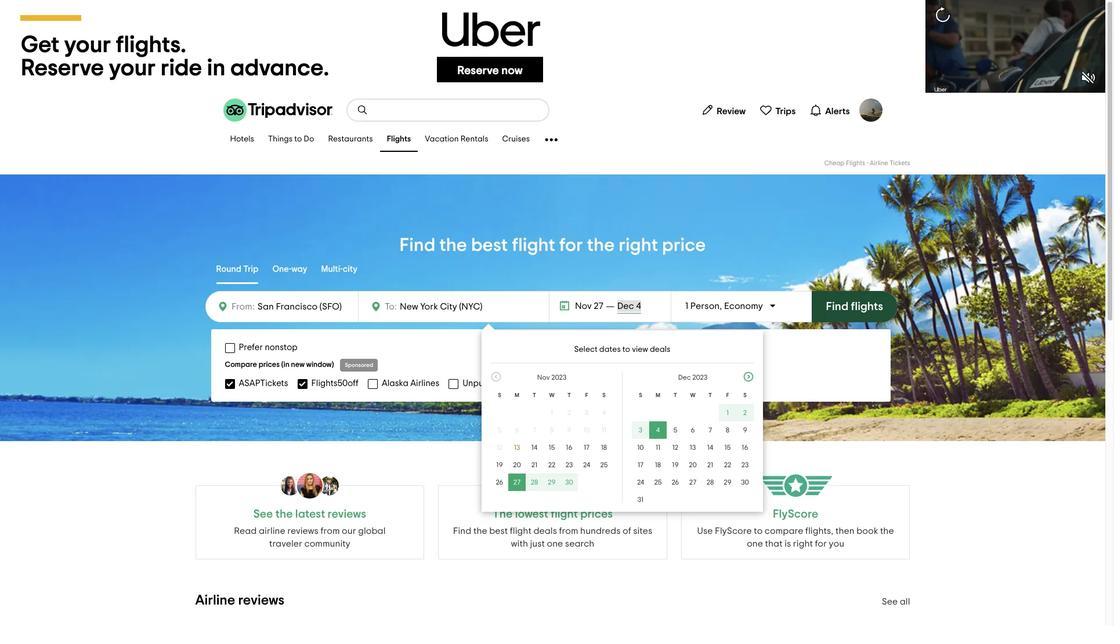 Task type: locate. For each thing, give the bounding box(es) containing it.
flyscore up compare
[[773, 509, 818, 521]]

flyscore up the one
[[715, 527, 752, 536]]

select
[[574, 346, 598, 354], [612, 379, 639, 388]]

s m t w t f s down the nov 2023
[[498, 393, 606, 399]]

3 down ladybug
[[585, 410, 589, 417]]

1 30 from the left
[[565, 479, 573, 486]]

s m t w t f s for nov
[[498, 393, 606, 399]]

dec 4
[[617, 302, 641, 311]]

1 13 from the left
[[514, 445, 520, 452]]

1 6 from the left
[[515, 427, 519, 434]]

0 vertical spatial 11
[[602, 427, 607, 434]]

s m t w t f s
[[498, 393, 606, 399], [639, 393, 747, 399]]

dec 2023
[[678, 374, 708, 381]]

cruises
[[502, 135, 530, 144]]

1 horizontal spatial s m t w t f s
[[639, 393, 747, 399]]

2 t from the left
[[568, 393, 571, 399]]

1 horizontal spatial 15
[[725, 445, 731, 452]]

0 vertical spatial 25
[[600, 462, 608, 469]]

1 horizontal spatial dec
[[678, 374, 691, 381]]

0 vertical spatial to
[[294, 135, 302, 144]]

1 2023 from the left
[[551, 374, 567, 381]]

m for dec 2023
[[656, 393, 660, 399]]

hotels link
[[223, 128, 261, 152]]

one-
[[272, 265, 292, 274]]

dec right select all
[[678, 374, 691, 381]]

unpublishedflight
[[463, 379, 535, 388]]

1 21 from the left
[[532, 462, 538, 469]]

right left price
[[619, 236, 658, 255]]

2023
[[551, 374, 567, 381], [692, 374, 708, 381]]

1
[[685, 302, 689, 311], [551, 410, 553, 417], [727, 410, 729, 417]]

0 vertical spatial all
[[641, 379, 651, 388]]

1 vertical spatial select
[[612, 379, 639, 388]]

w down dec 2023
[[690, 393, 696, 399]]

1 horizontal spatial all
[[900, 598, 910, 607]]

1 horizontal spatial 19
[[672, 462, 679, 469]]

1 horizontal spatial select
[[612, 379, 639, 388]]

from inside read airline reviews from our global traveler community
[[321, 527, 340, 536]]

find for find the best flight deals from hundreds of sites with just one search
[[453, 527, 471, 536]]

28
[[531, 479, 538, 486], [707, 479, 714, 486]]

1 horizontal spatial nov
[[575, 302, 592, 311]]

1 horizontal spatial 8
[[726, 427, 730, 434]]

0 vertical spatial see
[[253, 509, 273, 521]]

25
[[600, 462, 608, 469], [654, 479, 662, 486]]

flight for deals
[[510, 527, 532, 536]]

nov 2023
[[537, 374, 567, 381]]

0 horizontal spatial m
[[515, 393, 519, 399]]

2 w from the left
[[690, 393, 696, 399]]

see the latest reviews
[[253, 509, 366, 521]]

see
[[253, 509, 273, 521], [882, 598, 898, 607]]

best
[[471, 236, 508, 255], [489, 527, 508, 536]]

2 horizontal spatial reviews
[[328, 509, 366, 521]]

read
[[234, 527, 257, 536]]

flights left - on the right of the page
[[846, 160, 865, 167]]

0 horizontal spatial 18
[[601, 445, 607, 452]]

to left 'view'
[[623, 346, 630, 354]]

2 8 from the left
[[726, 427, 730, 434]]

1 horizontal spatial 3
[[639, 427, 643, 434]]

1 horizontal spatial 26
[[672, 479, 679, 486]]

1 vertical spatial 18
[[655, 462, 661, 469]]

dec right "nov 27"
[[617, 302, 634, 311]]

1 horizontal spatial 29
[[724, 479, 732, 486]]

our
[[342, 527, 356, 536]]

0 horizontal spatial dec
[[617, 302, 634, 311]]

vacation rentals link
[[418, 128, 495, 152]]

0 vertical spatial flyscore
[[773, 509, 818, 521]]

None search field
[[347, 100, 548, 121]]

1 horizontal spatial 22
[[724, 462, 731, 469]]

to for use flyscore to compare flights, then book the one that is right for you
[[754, 527, 763, 536]]

22
[[548, 462, 556, 469], [724, 462, 731, 469]]

2 14 from the left
[[707, 445, 713, 452]]

1 horizontal spatial right
[[793, 540, 813, 549]]

flight
[[512, 236, 555, 255], [510, 527, 532, 536]]

airline
[[259, 527, 285, 536]]

to:
[[385, 302, 397, 312]]

things
[[268, 135, 293, 144]]

deals inside find the best flight deals from hundreds of sites with just one search
[[534, 527, 557, 536]]

8
[[550, 427, 554, 434], [726, 427, 730, 434]]

flights link
[[380, 128, 418, 152]]

1 s m t w t f s from the left
[[498, 393, 606, 399]]

1 horizontal spatial 9
[[743, 427, 747, 434]]

flights left "vacation"
[[387, 135, 411, 144]]

select left the dates
[[574, 346, 598, 354]]

way
[[292, 265, 307, 274]]

to
[[294, 135, 302, 144], [623, 346, 630, 354], [754, 527, 763, 536]]

2 9 from the left
[[743, 427, 747, 434]]

1 horizontal spatial reviews
[[287, 527, 319, 536]]

select for select all
[[612, 379, 639, 388]]

1 horizontal spatial 30
[[741, 479, 749, 486]]

1 19 from the left
[[496, 462, 503, 469]]

do
[[304, 135, 314, 144]]

1 horizontal spatial 16
[[742, 445, 748, 452]]

0 horizontal spatial 24
[[583, 462, 590, 469]]

see for see the latest reviews
[[253, 509, 273, 521]]

0 horizontal spatial 20
[[513, 462, 521, 469]]

f for nov 2023
[[585, 393, 588, 399]]

0 horizontal spatial 16
[[566, 445, 573, 452]]

0 vertical spatial dec
[[617, 302, 634, 311]]

from up one search
[[559, 527, 578, 536]]

right right is
[[793, 540, 813, 549]]

s m t w t f s down dec 2023
[[639, 393, 747, 399]]

s
[[498, 393, 501, 399], [603, 393, 606, 399], [639, 393, 642, 399], [744, 393, 747, 399]]

1 vertical spatial 17
[[638, 462, 644, 469]]

1 vertical spatial best
[[489, 527, 508, 536]]

0 vertical spatial 24
[[583, 462, 590, 469]]

reviews
[[328, 509, 366, 521], [287, 527, 319, 536], [238, 594, 284, 608]]

dec for dec 4
[[617, 302, 634, 311]]

0 horizontal spatial 15
[[549, 445, 555, 452]]

2 horizontal spatial 4
[[656, 427, 660, 434]]

1 s from the left
[[498, 393, 501, 399]]

27
[[594, 302, 603, 311], [514, 479, 521, 486], [689, 479, 697, 486]]

15
[[549, 445, 555, 452], [725, 445, 731, 452]]

0 horizontal spatial all
[[641, 379, 651, 388]]

1 horizontal spatial 2
[[743, 410, 747, 417]]

from left our
[[321, 527, 340, 536]]

deals right 'view'
[[650, 346, 671, 354]]

tickets
[[890, 160, 910, 167]]

0 horizontal spatial 26
[[496, 479, 504, 486]]

0 horizontal spatial 10
[[583, 427, 590, 434]]

4
[[636, 302, 641, 311], [602, 410, 606, 417], [656, 427, 660, 434]]

7
[[533, 427, 536, 434], [709, 427, 712, 434]]

1 vertical spatial flight
[[510, 527, 532, 536]]

flight left for on the right of page
[[512, 236, 555, 255]]

1 m from the left
[[515, 393, 519, 399]]

0 horizontal spatial 14
[[531, 445, 538, 452]]

4 s from the left
[[744, 393, 747, 399]]

flight up with
[[510, 527, 532, 536]]

deals up "just"
[[534, 527, 557, 536]]

the for find the best flight deals from hundreds of sites with just one search
[[474, 527, 487, 536]]

2 m from the left
[[656, 393, 660, 399]]

1 vertical spatial reviews
[[287, 527, 319, 536]]

2 vertical spatial find
[[453, 527, 471, 536]]

0 vertical spatial 18
[[601, 445, 607, 452]]

10 up 31
[[637, 445, 644, 452]]

6 down 'unpublishedflight'
[[515, 427, 519, 434]]

to up the one
[[754, 527, 763, 536]]

vacation rentals
[[425, 135, 488, 144]]

nov left ladybug
[[537, 374, 550, 381]]

use flyscore to compare flights, then book the one that is right for you
[[697, 527, 894, 549]]

1 vertical spatial flyscore
[[715, 527, 752, 536]]

1 vertical spatial deals
[[534, 527, 557, 536]]

13
[[514, 445, 520, 452], [690, 445, 696, 452]]

to left "do"
[[294, 135, 302, 144]]

28 up lowest
[[531, 479, 538, 486]]

0 horizontal spatial 27
[[514, 479, 521, 486]]

1 horizontal spatial find
[[453, 527, 471, 536]]

s m t w t f s for dec
[[639, 393, 747, 399]]

w
[[549, 393, 555, 399], [690, 393, 696, 399]]

1 horizontal spatial deals
[[650, 346, 671, 354]]

0 horizontal spatial 7
[[533, 427, 536, 434]]

0 horizontal spatial 21
[[532, 462, 538, 469]]

include nearby airports
[[572, 344, 666, 352]]

14
[[531, 445, 538, 452], [707, 445, 713, 452]]

0 horizontal spatial 2
[[568, 410, 571, 417]]

0 horizontal spatial from
[[321, 527, 340, 536]]

1 horizontal spatial 23
[[742, 462, 749, 469]]

16
[[566, 445, 573, 452], [742, 445, 748, 452]]

find flights
[[826, 301, 883, 313]]

flight prices
[[551, 509, 613, 521]]

0 vertical spatial airline
[[870, 160, 888, 167]]

3 s from the left
[[639, 393, 642, 399]]

1 12 from the left
[[497, 445, 503, 452]]

0 horizontal spatial flyscore
[[715, 527, 752, 536]]

deals for flight
[[534, 527, 557, 536]]

1 2 from the left
[[568, 410, 571, 417]]

the for see the latest reviews
[[276, 509, 293, 521]]

1 horizontal spatial 5
[[674, 427, 678, 434]]

nov up 'include'
[[575, 302, 592, 311]]

2 from from the left
[[559, 527, 578, 536]]

0 vertical spatial nov
[[575, 302, 592, 311]]

flyscore
[[773, 509, 818, 521], [715, 527, 752, 536]]

2 2023 from the left
[[692, 374, 708, 381]]

dec for dec 2023
[[678, 374, 691, 381]]

2 23 from the left
[[742, 462, 749, 469]]

deals for view
[[650, 346, 671, 354]]

2 horizontal spatial to
[[754, 527, 763, 536]]

0 vertical spatial select
[[574, 346, 598, 354]]

use
[[697, 527, 713, 536]]

6 down dec 2023
[[691, 427, 695, 434]]

0 horizontal spatial flights
[[387, 135, 411, 144]]

1 15 from the left
[[549, 445, 555, 452]]

1 horizontal spatial 28
[[707, 479, 714, 486]]

w for dec
[[690, 393, 696, 399]]

the
[[439, 236, 467, 255], [587, 236, 615, 255], [276, 509, 293, 521], [474, 527, 487, 536], [880, 527, 894, 536]]

0 horizontal spatial airline
[[195, 594, 235, 608]]

0 horizontal spatial 9
[[567, 427, 571, 434]]

best inside find the best flight deals from hundreds of sites with just one search
[[489, 527, 508, 536]]

0 horizontal spatial see
[[253, 509, 273, 521]]

m down 'unpublishedflight'
[[515, 393, 519, 399]]

1 from from the left
[[321, 527, 340, 536]]

0 horizontal spatial 30
[[565, 479, 573, 486]]

to inside use flyscore to compare flights, then book the one that is right for you
[[754, 527, 763, 536]]

2 horizontal spatial find
[[826, 301, 849, 313]]

cruises link
[[495, 128, 537, 152]]

2 13 from the left
[[690, 445, 696, 452]]

hundreds
[[580, 527, 621, 536]]

2 s m t w t f s from the left
[[639, 393, 747, 399]]

compare prices (in new window)
[[225, 362, 334, 369]]

1 26 from the left
[[496, 479, 504, 486]]

compare
[[225, 362, 257, 369]]

1 f from the left
[[585, 393, 588, 399]]

1 9 from the left
[[567, 427, 571, 434]]

1 w from the left
[[549, 393, 555, 399]]

select down select dates to view deals
[[612, 379, 639, 388]]

0 horizontal spatial w
[[549, 393, 555, 399]]

1 horizontal spatial 14
[[707, 445, 713, 452]]

2 21 from the left
[[707, 462, 713, 469]]

best for for
[[471, 236, 508, 255]]

m down airports
[[656, 393, 660, 399]]

select all
[[612, 379, 651, 388]]

To where? text field
[[397, 299, 504, 315]]

2 16 from the left
[[742, 445, 748, 452]]

1 horizontal spatial 17
[[638, 462, 644, 469]]

profile picture image
[[859, 99, 882, 122]]

search image
[[357, 104, 368, 116]]

2 20 from the left
[[689, 462, 697, 469]]

from inside find the best flight deals from hundreds of sites with just one search
[[559, 527, 578, 536]]

traveler community
[[269, 540, 350, 549]]

0 horizontal spatial 12
[[497, 445, 503, 452]]

deals
[[650, 346, 671, 354], [534, 527, 557, 536]]

2 f from the left
[[726, 393, 729, 399]]

flight inside find the best flight deals from hundreds of sites with just one search
[[510, 527, 532, 536]]

find inside find the best flight deals from hundreds of sites with just one search
[[453, 527, 471, 536]]

advertisement region
[[0, 0, 1106, 93]]

0 vertical spatial 3
[[585, 410, 589, 417]]

2 s from the left
[[603, 393, 606, 399]]

from
[[321, 527, 340, 536], [559, 527, 578, 536]]

1 horizontal spatial 12
[[673, 445, 679, 452]]

0 horizontal spatial 5
[[498, 427, 502, 434]]

f
[[585, 393, 588, 399], [726, 393, 729, 399]]

1 5 from the left
[[498, 427, 502, 434]]

the inside find the best flight deals from hundreds of sites with just one search
[[474, 527, 487, 536]]

alaska airlines
[[382, 379, 439, 388]]

w for nov
[[549, 393, 555, 399]]

find for find the best flight for the right price
[[400, 236, 436, 255]]

1 16 from the left
[[566, 445, 573, 452]]

restaurants
[[328, 135, 373, 144]]

10 down ladybug
[[583, 427, 590, 434]]

0 horizontal spatial select
[[574, 346, 598, 354]]

1 vertical spatial right
[[793, 540, 813, 549]]

0 vertical spatial flight
[[512, 236, 555, 255]]

window)
[[306, 362, 334, 369]]

flights
[[387, 135, 411, 144], [846, 160, 865, 167]]

flights
[[851, 301, 883, 313]]

5
[[498, 427, 502, 434], [674, 427, 678, 434]]

2 vertical spatial 4
[[656, 427, 660, 434]]

24 up flight prices
[[583, 462, 590, 469]]

f for dec 2023
[[726, 393, 729, 399]]

3 t from the left
[[674, 393, 677, 399]]

0 horizontal spatial f
[[585, 393, 588, 399]]

1 horizontal spatial flights
[[846, 160, 865, 167]]

that
[[765, 540, 783, 549]]

2 28 from the left
[[707, 479, 714, 486]]

28 up "use"
[[707, 479, 714, 486]]

0 horizontal spatial 2023
[[551, 374, 567, 381]]

0 vertical spatial 17
[[584, 445, 590, 452]]

0 vertical spatial best
[[471, 236, 508, 255]]

6
[[515, 427, 519, 434], [691, 427, 695, 434]]

24
[[583, 462, 590, 469], [637, 479, 644, 486]]

find inside button
[[826, 301, 849, 313]]

0 horizontal spatial 29
[[548, 479, 556, 486]]

24 up 31
[[637, 479, 644, 486]]

1 horizontal spatial airline
[[870, 160, 888, 167]]

1 horizontal spatial 10
[[637, 445, 644, 452]]

w down the nov 2023
[[549, 393, 555, 399]]

sites
[[633, 527, 653, 536]]

3 down select all
[[639, 427, 643, 434]]



Task type: vqa. For each thing, say whether or not it's contained in the screenshot.
search field
yes



Task type: describe. For each thing, give the bounding box(es) containing it.
round trip
[[216, 265, 258, 274]]

2023 for nov 2023
[[551, 374, 567, 381]]

for
[[559, 236, 583, 255]]

prefer nonstop
[[239, 344, 298, 352]]

1 person , economy
[[685, 302, 763, 311]]

0 vertical spatial 10
[[583, 427, 590, 434]]

1 29 from the left
[[548, 479, 556, 486]]

person
[[691, 302, 720, 311]]

of
[[623, 527, 631, 536]]

0 horizontal spatial 25
[[600, 462, 608, 469]]

sponsored
[[345, 363, 373, 369]]

find flights button
[[812, 291, 898, 323]]

1 horizontal spatial 24
[[637, 479, 644, 486]]

trips link
[[755, 99, 800, 122]]

flyscore inside use flyscore to compare flights, then book the one that is right for you
[[715, 527, 752, 536]]

for you
[[815, 540, 845, 549]]

31
[[638, 497, 644, 504]]

0 horizontal spatial 17
[[584, 445, 590, 452]]

find for find flights
[[826, 301, 849, 313]]

read airline reviews from our global traveler community
[[234, 527, 386, 549]]

1 20 from the left
[[513, 462, 521, 469]]

hotels
[[230, 135, 254, 144]]

city
[[343, 265, 358, 274]]

1 vertical spatial 4
[[602, 410, 606, 417]]

include
[[572, 344, 601, 352]]

2023 for dec 2023
[[692, 374, 708, 381]]

multi-city
[[321, 265, 358, 274]]

view
[[632, 346, 648, 354]]

2 vertical spatial reviews
[[238, 594, 284, 608]]

0 vertical spatial right
[[619, 236, 658, 255]]

2 30 from the left
[[741, 479, 749, 486]]

to for select dates to view deals
[[623, 346, 630, 354]]

things to do link
[[261, 128, 321, 152]]

From where? text field
[[255, 299, 351, 315]]

multi-
[[321, 265, 343, 274]]

all for select all
[[641, 379, 651, 388]]

trips
[[776, 107, 796, 116]]

rentals
[[461, 135, 488, 144]]

airlines
[[410, 379, 439, 388]]

2 2 from the left
[[743, 410, 747, 417]]

2 29 from the left
[[724, 479, 732, 486]]

nov for nov 27
[[575, 302, 592, 311]]

compare
[[765, 527, 804, 536]]

select dates to view deals
[[574, 346, 671, 354]]

flights,
[[806, 527, 834, 536]]

cheap flights - airline tickets
[[825, 160, 910, 167]]

price
[[662, 236, 706, 255]]

4 t from the left
[[709, 393, 712, 399]]

1 22 from the left
[[548, 462, 556, 469]]

one
[[747, 540, 763, 549]]

2 19 from the left
[[672, 462, 679, 469]]

round
[[216, 265, 241, 274]]

find the best flight for the right price
[[400, 236, 706, 255]]

1 28 from the left
[[531, 479, 538, 486]]

airline reviews
[[195, 594, 284, 608]]

one-way link
[[272, 257, 307, 284]]

the for find the best flight for the right price
[[439, 236, 467, 255]]

2 horizontal spatial 27
[[689, 479, 697, 486]]

the lowest flight prices
[[493, 509, 613, 521]]

latest
[[295, 509, 325, 521]]

1 horizontal spatial flyscore
[[773, 509, 818, 521]]

tripadvisor image
[[223, 99, 332, 122]]

prefer
[[239, 344, 263, 352]]

vacation
[[425, 135, 459, 144]]

economy
[[724, 302, 763, 311]]

1 23 from the left
[[566, 462, 573, 469]]

1 7 from the left
[[533, 427, 536, 434]]

1 horizontal spatial 27
[[594, 302, 603, 311]]

(in
[[281, 362, 290, 369]]

1 horizontal spatial 4
[[636, 302, 641, 311]]

2 12 from the left
[[673, 445, 679, 452]]

select for select dates to view deals
[[574, 346, 598, 354]]

alaska
[[382, 379, 409, 388]]

right inside use flyscore to compare flights, then book the one that is right for you
[[793, 540, 813, 549]]

1 8 from the left
[[550, 427, 554, 434]]

1 vertical spatial flights
[[846, 160, 865, 167]]

nonstop
[[265, 344, 298, 352]]

the inside use flyscore to compare flights, then book the one that is right for you
[[880, 527, 894, 536]]

is
[[785, 540, 791, 549]]

global
[[358, 527, 386, 536]]

0 horizontal spatial 3
[[585, 410, 589, 417]]

,
[[720, 302, 722, 311]]

-
[[867, 160, 869, 167]]

2 6 from the left
[[691, 427, 695, 434]]

review link
[[697, 99, 751, 122]]

restaurants link
[[321, 128, 380, 152]]

asaptickets
[[239, 379, 288, 388]]

then
[[836, 527, 855, 536]]

review
[[717, 107, 746, 116]]

airline reviews link
[[195, 594, 284, 608]]

just
[[530, 540, 545, 549]]

2 5 from the left
[[674, 427, 678, 434]]

see all
[[882, 598, 910, 607]]

flights50off
[[311, 379, 359, 388]]

1 horizontal spatial 1
[[685, 302, 689, 311]]

0 horizontal spatial 11
[[602, 427, 607, 434]]

1 vertical spatial 25
[[654, 479, 662, 486]]

1 vertical spatial 11
[[656, 445, 661, 452]]

one-way
[[272, 265, 307, 274]]

nov for nov 2023
[[537, 374, 550, 381]]

airports
[[634, 344, 666, 352]]

2 7 from the left
[[709, 427, 712, 434]]

0 vertical spatial reviews
[[328, 509, 366, 521]]

1 t from the left
[[533, 393, 536, 399]]

things to do
[[268, 135, 314, 144]]

trip
[[243, 265, 258, 274]]

multi-city link
[[321, 257, 358, 284]]

with
[[511, 540, 528, 549]]

1 horizontal spatial 18
[[655, 462, 661, 469]]

m for nov 2023
[[515, 393, 519, 399]]

from:
[[232, 302, 255, 312]]

the
[[493, 509, 513, 521]]

prices
[[259, 362, 280, 369]]

0 vertical spatial flights
[[387, 135, 411, 144]]

nov 27
[[575, 302, 603, 311]]

all for see all
[[900, 598, 910, 607]]

2 15 from the left
[[725, 445, 731, 452]]

one search
[[547, 540, 595, 549]]

see all link
[[882, 598, 910, 607]]

1 vertical spatial airline
[[195, 594, 235, 608]]

flight for for
[[512, 236, 555, 255]]

2 horizontal spatial 1
[[727, 410, 729, 417]]

best for deals
[[489, 527, 508, 536]]

1 vertical spatial 10
[[637, 445, 644, 452]]

see for see all
[[882, 598, 898, 607]]

cheap
[[825, 160, 845, 167]]

new
[[291, 362, 305, 369]]

reviews inside read airline reviews from our global traveler community
[[287, 527, 319, 536]]

0 horizontal spatial 1
[[551, 410, 553, 417]]

alerts
[[825, 107, 850, 116]]

2 22 from the left
[[724, 462, 731, 469]]

1 14 from the left
[[531, 445, 538, 452]]

to inside 'things to do' link
[[294, 135, 302, 144]]

lowest
[[515, 509, 548, 521]]

ladybug
[[558, 379, 594, 388]]

alerts link
[[805, 99, 855, 122]]

2 26 from the left
[[672, 479, 679, 486]]

book
[[857, 527, 878, 536]]

find the best flight deals from hundreds of sites with just one search
[[453, 527, 653, 549]]

round trip link
[[216, 257, 258, 284]]



